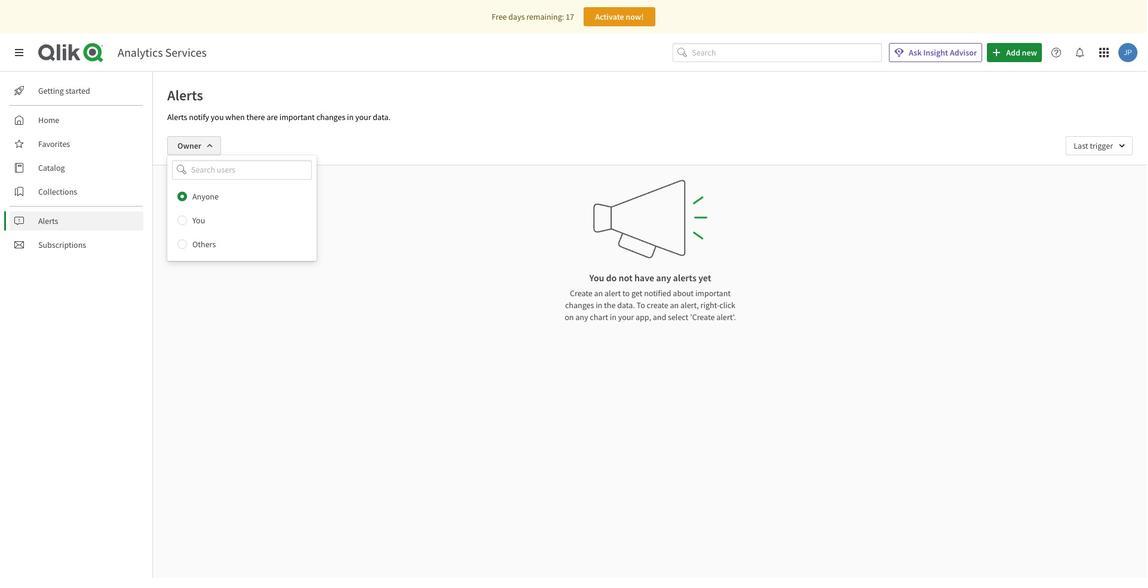 Task type: describe. For each thing, give the bounding box(es) containing it.
chart
[[590, 312, 608, 323]]

you for you
[[192, 215, 205, 226]]

alerts notify you when there are important changes in your data.
[[167, 112, 391, 123]]

subscriptions link
[[10, 235, 143, 255]]

getting started link
[[10, 81, 143, 100]]

are
[[267, 112, 278, 123]]

add new button
[[987, 43, 1042, 62]]

close sidebar menu image
[[14, 48, 24, 57]]

alert'.
[[717, 312, 736, 323]]

ask
[[909, 47, 922, 58]]

navigation pane element
[[0, 77, 152, 259]]

analytics services element
[[118, 45, 207, 60]]

days
[[509, 11, 525, 22]]

owner option group
[[167, 184, 317, 256]]

you do not have any alerts yet create an alert to get notified about important changes in the data. to create an alert, right-click on any chart in your app, and select 'create alert'.
[[565, 272, 736, 323]]

create
[[570, 288, 593, 299]]

Search text field
[[692, 43, 882, 62]]

subscriptions
[[38, 240, 86, 250]]

have
[[635, 272, 654, 284]]

free
[[492, 11, 507, 22]]

last
[[1074, 140, 1089, 151]]

collections
[[38, 186, 77, 197]]

trigger
[[1090, 140, 1113, 151]]

last trigger
[[1074, 140, 1113, 151]]

you for you do not have any alerts yet create an alert to get notified about important changes in the data. to create an alert, right-click on any chart in your app, and select 'create alert'.
[[590, 272, 604, 284]]

ask insight advisor button
[[889, 43, 983, 62]]

collections link
[[10, 182, 143, 201]]

analytics
[[118, 45, 163, 60]]

new
[[1022, 47, 1038, 58]]

about
[[673, 288, 694, 299]]

app,
[[636, 312, 651, 323]]

advisor
[[950, 47, 977, 58]]

1 horizontal spatial any
[[656, 272, 671, 284]]

do
[[606, 272, 617, 284]]

important inside you do not have any alerts yet create an alert to get notified about important changes in the data. to create an alert, right-click on any chart in your app, and select 'create alert'.
[[696, 288, 731, 299]]

changes inside you do not have any alerts yet create an alert to get notified about important changes in the data. to create an alert, right-click on any chart in your app, and select 'create alert'.
[[565, 300, 594, 311]]

favorites link
[[10, 134, 143, 154]]

the
[[604, 300, 616, 311]]

your inside you do not have any alerts yet create an alert to get notified about important changes in the data. to create an alert, right-click on any chart in your app, and select 'create alert'.
[[618, 312, 634, 323]]

searchbar element
[[673, 43, 882, 62]]

1 horizontal spatial in
[[596, 300, 603, 311]]

0 vertical spatial alerts
[[167, 86, 203, 105]]

0 horizontal spatial important
[[280, 112, 315, 123]]

james peterson image
[[1119, 43, 1138, 62]]

1 vertical spatial alerts
[[167, 112, 187, 123]]

yet
[[699, 272, 712, 284]]

catalog link
[[10, 158, 143, 178]]

notified
[[644, 288, 672, 299]]

favorites
[[38, 139, 70, 149]]

remaining:
[[527, 11, 564, 22]]

ask insight advisor
[[909, 47, 977, 58]]

there
[[246, 112, 265, 123]]

catalog
[[38, 163, 65, 173]]

activate now! link
[[584, 7, 656, 26]]



Task type: vqa. For each thing, say whether or not it's contained in the screenshot.
Content image
no



Task type: locate. For each thing, give the bounding box(es) containing it.
you inside you do not have any alerts yet create an alert to get notified about important changes in the data. to create an alert, right-click on any chart in your app, and select 'create alert'.
[[590, 272, 604, 284]]

and
[[653, 312, 667, 323]]

select
[[668, 312, 689, 323]]

1 vertical spatial data.
[[617, 300, 635, 311]]

owner button
[[167, 136, 221, 155]]

activate
[[595, 11, 624, 22]]

when
[[226, 112, 245, 123]]

alerts inside "link"
[[38, 216, 58, 227]]

important up right-
[[696, 288, 731, 299]]

0 horizontal spatial your
[[355, 112, 371, 123]]

filters region
[[153, 127, 1148, 261]]

not
[[619, 272, 633, 284]]

you up "others"
[[192, 215, 205, 226]]

1 vertical spatial you
[[590, 272, 604, 284]]

in
[[347, 112, 354, 123], [596, 300, 603, 311], [610, 312, 617, 323]]

0 vertical spatial changes
[[317, 112, 345, 123]]

an left alert
[[594, 288, 603, 299]]

1 horizontal spatial your
[[618, 312, 634, 323]]

alert
[[605, 288, 621, 299]]

0 horizontal spatial data.
[[373, 112, 391, 123]]

1 horizontal spatial an
[[670, 300, 679, 311]]

you
[[192, 215, 205, 226], [590, 272, 604, 284]]

add
[[1007, 47, 1021, 58]]

1 vertical spatial any
[[576, 312, 588, 323]]

0 vertical spatial an
[[594, 288, 603, 299]]

0 vertical spatial in
[[347, 112, 354, 123]]

to
[[623, 288, 630, 299]]

getting
[[38, 85, 64, 96]]

you left do
[[590, 272, 604, 284]]

an up select
[[670, 300, 679, 311]]

now!
[[626, 11, 644, 22]]

home
[[38, 115, 59, 126]]

0 vertical spatial data.
[[373, 112, 391, 123]]

2 vertical spatial in
[[610, 312, 617, 323]]

anyone
[[192, 191, 219, 202]]

services
[[165, 45, 207, 60]]

changes down create
[[565, 300, 594, 311]]

0 vertical spatial you
[[192, 215, 205, 226]]

1 horizontal spatial data.
[[617, 300, 635, 311]]

1 horizontal spatial you
[[590, 272, 604, 284]]

an
[[594, 288, 603, 299], [670, 300, 679, 311]]

alerts
[[167, 86, 203, 105], [167, 112, 187, 123], [38, 216, 58, 227]]

None field
[[167, 160, 317, 180]]

important
[[280, 112, 315, 123], [696, 288, 731, 299]]

right-
[[701, 300, 720, 311]]

1 vertical spatial in
[[596, 300, 603, 311]]

alerts up subscriptions
[[38, 216, 58, 227]]

0 vertical spatial any
[[656, 272, 671, 284]]

any right on
[[576, 312, 588, 323]]

Search users text field
[[189, 160, 298, 180]]

getting started
[[38, 85, 90, 96]]

0 vertical spatial your
[[355, 112, 371, 123]]

started
[[65, 85, 90, 96]]

changes right are
[[317, 112, 345, 123]]

0 vertical spatial important
[[280, 112, 315, 123]]

on
[[565, 312, 574, 323]]

you inside owner option group
[[192, 215, 205, 226]]

alerts up notify
[[167, 86, 203, 105]]

2 vertical spatial alerts
[[38, 216, 58, 227]]

free days remaining: 17
[[492, 11, 574, 22]]

'create
[[690, 312, 715, 323]]

insight
[[924, 47, 949, 58]]

important right are
[[280, 112, 315, 123]]

notify
[[189, 112, 209, 123]]

analytics services
[[118, 45, 207, 60]]

add new
[[1007, 47, 1038, 58]]

17
[[566, 11, 574, 22]]

activate now!
[[595, 11, 644, 22]]

changes
[[317, 112, 345, 123], [565, 300, 594, 311]]

1 horizontal spatial important
[[696, 288, 731, 299]]

get
[[632, 288, 643, 299]]

you
[[211, 112, 224, 123]]

0 horizontal spatial any
[[576, 312, 588, 323]]

create
[[647, 300, 669, 311]]

home link
[[10, 111, 143, 130]]

0 horizontal spatial in
[[347, 112, 354, 123]]

0 horizontal spatial you
[[192, 215, 205, 226]]

2 horizontal spatial in
[[610, 312, 617, 323]]

click
[[720, 300, 736, 311]]

to
[[637, 300, 645, 311]]

1 vertical spatial an
[[670, 300, 679, 311]]

data. inside you do not have any alerts yet create an alert to get notified about important changes in the data. to create an alert, right-click on any chart in your app, and select 'create alert'.
[[617, 300, 635, 311]]

any up 'notified'
[[656, 272, 671, 284]]

0 horizontal spatial an
[[594, 288, 603, 299]]

alerts link
[[10, 212, 143, 231]]

owner
[[178, 140, 201, 151]]

1 vertical spatial your
[[618, 312, 634, 323]]

1 vertical spatial important
[[696, 288, 731, 299]]

data.
[[373, 112, 391, 123], [617, 300, 635, 311]]

any
[[656, 272, 671, 284], [576, 312, 588, 323]]

1 vertical spatial changes
[[565, 300, 594, 311]]

Last trigger field
[[1066, 136, 1133, 155]]

alert,
[[681, 300, 699, 311]]

1 horizontal spatial changes
[[565, 300, 594, 311]]

alerts left notify
[[167, 112, 187, 123]]

alerts
[[673, 272, 697, 284]]

0 horizontal spatial changes
[[317, 112, 345, 123]]

your
[[355, 112, 371, 123], [618, 312, 634, 323]]

others
[[192, 239, 216, 250]]



